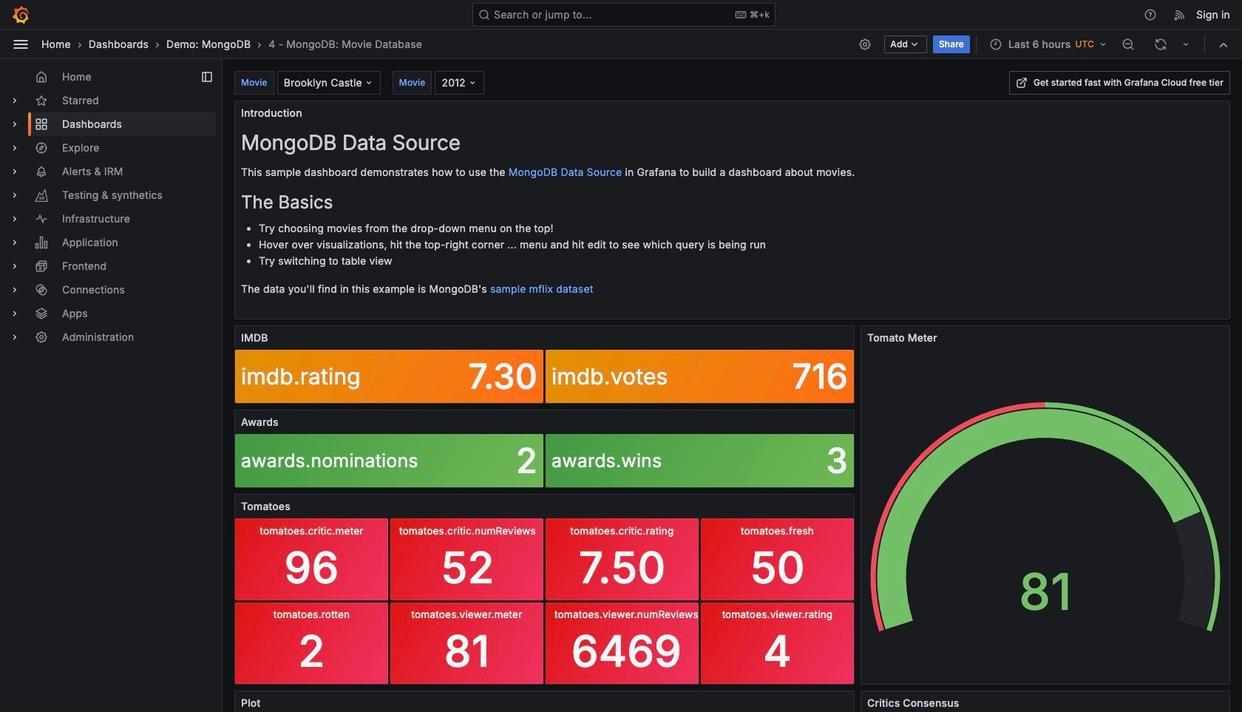 Task type: locate. For each thing, give the bounding box(es) containing it.
expand section explore image
[[9, 142, 21, 154]]

expand section administration image
[[9, 331, 21, 343]]

expand section dashboards image
[[9, 118, 21, 130]]

zoom out time range image
[[1122, 37, 1136, 51]]

expand section infrastructure image
[[9, 213, 21, 225]]

expand section connections image
[[9, 284, 21, 296]]

expand section frontend image
[[9, 260, 21, 272]]

auto refresh turned off. choose refresh time interval image
[[1181, 38, 1193, 50]]

grafana image
[[12, 6, 30, 23]]



Task type: vqa. For each thing, say whether or not it's contained in the screenshot.
"Grafana" icon
yes



Task type: describe. For each thing, give the bounding box(es) containing it.
expand section testing & synthetics image
[[9, 189, 21, 201]]

news image
[[1174, 8, 1187, 21]]

expand section starred image
[[9, 95, 21, 107]]

expand section apps image
[[9, 308, 21, 320]]

help image
[[1144, 8, 1158, 21]]

refresh dashboard image
[[1155, 37, 1168, 51]]

close menu image
[[12, 35, 30, 53]]

expand section alerts & irm image
[[9, 166, 21, 178]]

navigation element
[[0, 59, 222, 361]]

dashboard settings image
[[859, 37, 872, 51]]

undock menu image
[[201, 71, 213, 83]]

expand section application image
[[9, 237, 21, 249]]



